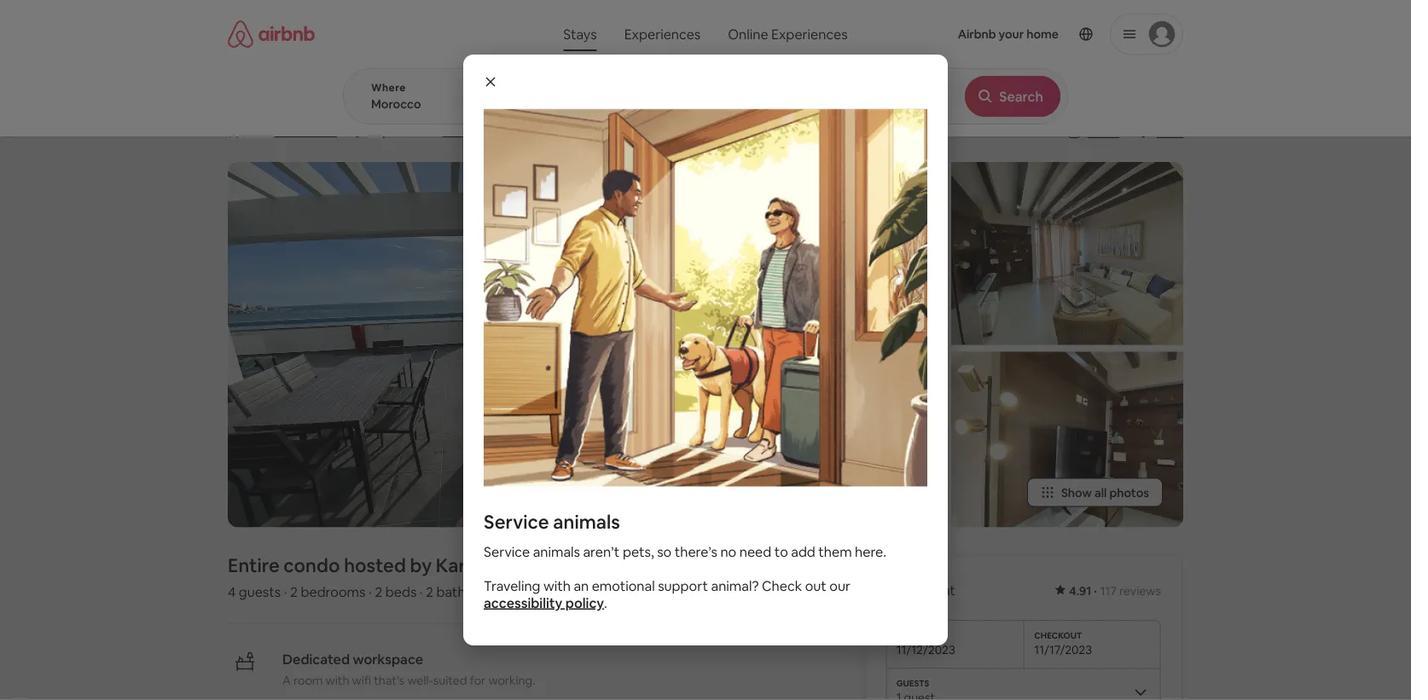 Task type: vqa. For each thing, say whether or not it's contained in the screenshot.
support at the bottom of page
yes



Task type: describe. For each thing, give the bounding box(es) containing it.
1 horizontal spatial reviews
[[1120, 583, 1161, 599]]

share
[[1088, 125, 1120, 140]]

.
[[604, 594, 607, 612]]

need
[[740, 543, 772, 561]]

online experiences
[[728, 25, 848, 43]]

accessibility
[[484, 594, 563, 612]]

working.
[[488, 673, 535, 688]]

11/12/2023
[[897, 643, 956, 658]]

online experiences link
[[714, 17, 862, 51]]

· inside · mazatlán, sinaloa, mexico
[[433, 124, 436, 142]]

Where field
[[371, 96, 527, 112]]

traveling
[[484, 577, 541, 595]]

service for service animals aren't pets, so there's no need to add them here.
[[484, 543, 530, 561]]

hosted
[[344, 554, 406, 578]]

0 horizontal spatial reviews
[[294, 124, 337, 139]]

well-
[[407, 673, 433, 688]]

entire
[[228, 554, 280, 578]]

accessibility policy link
[[484, 594, 604, 612]]

on
[[651, 87, 678, 116]]

here.
[[855, 543, 887, 561]]

for
[[470, 673, 486, 688]]

with inside the traveling with an emotional support animal? check out our accessibility policy .
[[544, 577, 571, 595]]

online
[[728, 25, 768, 43]]

wifi
[[352, 673, 371, 688]]

1 vertical spatial 117
[[1101, 583, 1117, 599]]

animals for service animals aren't pets, so there's no need to add them here.
[[533, 543, 580, 561]]

experiences button
[[611, 17, 714, 51]]

our
[[830, 577, 851, 595]]

mexico
[[545, 124, 585, 139]]

service for service animals
[[484, 510, 549, 534]]

modern apartment with a pool, 200m on the boardwalk
[[259, 87, 833, 116]]

boardwalk
[[723, 87, 833, 116]]

aren't
[[583, 543, 620, 561]]

apartment
[[344, 87, 457, 116]]

pool,
[[529, 87, 582, 116]]

save
[[1157, 125, 1184, 140]]

room
[[294, 673, 323, 688]]

guests
[[239, 584, 281, 601]]

emotional
[[592, 577, 655, 595]]

experiences inside button
[[624, 25, 701, 43]]

dedicated workspace a room with wifi that's well-suited for working.
[[282, 651, 535, 688]]

all
[[1095, 485, 1107, 501]]

beds
[[385, 584, 417, 601]]

0 vertical spatial 117
[[274, 124, 291, 139]]

where tab panel
[[343, 68, 1068, 125]]

support
[[658, 577, 708, 595]]

mazatlán,
[[443, 124, 496, 139]]

modern apartment with a pool, 200m on the boardwalk image 4 image
[[951, 162, 1184, 345]]

modern apartment with a pool, 200m on the boardwalk image 1 image
[[228, 162, 706, 528]]

show
[[1061, 485, 1092, 501]]

them
[[819, 543, 852, 561]]

· mazatlán, sinaloa, mexico
[[433, 124, 585, 142]]

󰀃
[[354, 123, 360, 140]]

add
[[791, 543, 816, 561]]

service animals aren't pets, so there's no need to add them here.
[[484, 543, 887, 561]]

share button
[[1060, 118, 1126, 147]]

photos
[[1110, 485, 1149, 501]]



Task type: locate. For each thing, give the bounding box(es) containing it.
0 horizontal spatial 4.91
[[243, 124, 265, 139]]

reviews
[[294, 124, 337, 139], [1120, 583, 1161, 599]]

where
[[371, 81, 406, 94]]

1 experiences from the left
[[624, 25, 701, 43]]

pets,
[[623, 543, 654, 561]]

0 vertical spatial reviews
[[294, 124, 337, 139]]

1 vertical spatial 4.91 · 117 reviews
[[1069, 583, 1161, 599]]

0 horizontal spatial 117
[[274, 124, 291, 139]]

check
[[762, 577, 802, 595]]

0 vertical spatial 4.91
[[243, 124, 265, 139]]

to
[[775, 543, 788, 561]]

suited
[[433, 673, 467, 688]]

1 vertical spatial animals
[[533, 543, 580, 561]]

the
[[682, 87, 718, 116]]

a
[[512, 87, 524, 116]]

0 vertical spatial animals
[[553, 510, 620, 534]]

2 vertical spatial with
[[326, 673, 349, 688]]

4.91 left 117 reviews button
[[243, 124, 265, 139]]

1 horizontal spatial 2
[[375, 584, 382, 601]]

2 service from the top
[[484, 543, 530, 561]]

1 vertical spatial 4.91
[[1069, 583, 1092, 599]]

with left the an
[[544, 577, 571, 595]]

entire condo hosted by karin 4 guests · 2 bedrooms · 2 beds · 2 baths
[[228, 554, 482, 601]]

stays button
[[550, 17, 611, 51]]

1 2 from the left
[[290, 584, 298, 601]]

service animals dialog
[[463, 55, 948, 646]]

workspace
[[353, 651, 423, 669]]

none search field containing stays
[[343, 0, 1068, 125]]

4.91 · 117 reviews down modern
[[243, 124, 337, 139]]

show all photos
[[1061, 485, 1149, 501]]

save button
[[1130, 118, 1190, 147]]

bedrooms
[[301, 584, 366, 601]]

2 experiences from the left
[[771, 25, 848, 43]]

no
[[721, 543, 737, 561]]

animal?
[[711, 577, 759, 595]]

0 horizontal spatial 4.91 · 117 reviews
[[243, 124, 337, 139]]

1 vertical spatial service
[[484, 543, 530, 561]]

0 vertical spatial with
[[461, 87, 507, 116]]

2 2 from the left
[[375, 584, 382, 601]]

baths
[[436, 584, 472, 601]]

2 left beds
[[375, 584, 382, 601]]

an
[[574, 577, 589, 595]]

1 horizontal spatial experiences
[[771, 25, 848, 43]]

so
[[657, 543, 672, 561]]

None search field
[[343, 0, 1068, 125]]

traveling with an emotional support animal? check out our accessibility policy .
[[484, 577, 851, 612]]

with up mazatlán,
[[461, 87, 507, 116]]

2 horizontal spatial with
[[544, 577, 571, 595]]

0 horizontal spatial 2
[[290, 584, 298, 601]]

0 horizontal spatial experiences
[[624, 25, 701, 43]]

karin is a superhost. learn more about karin. image
[[738, 555, 785, 603], [738, 555, 785, 603]]

1 horizontal spatial 4.91
[[1069, 583, 1092, 599]]

condo
[[284, 554, 340, 578]]

experiences up on
[[624, 25, 701, 43]]

a
[[282, 673, 291, 688]]

2
[[290, 584, 298, 601], [375, 584, 382, 601], [426, 584, 434, 601]]

0 horizontal spatial with
[[326, 673, 349, 688]]

·
[[268, 124, 271, 139], [344, 124, 347, 142], [433, 124, 436, 142], [1094, 583, 1097, 599], [284, 584, 287, 601], [369, 584, 372, 601], [420, 584, 423, 601]]

4.91 · 117 reviews
[[243, 124, 337, 139], [1069, 583, 1161, 599]]

0 vertical spatial service
[[484, 510, 549, 534]]

mazatlán, sinaloa, mexico button
[[443, 121, 585, 142]]

night
[[923, 582, 956, 599]]

experiences
[[624, 25, 701, 43], [771, 25, 848, 43]]

service
[[484, 510, 549, 534], [484, 543, 530, 561]]

show all photos button
[[1027, 478, 1163, 507]]

1 vertical spatial reviews
[[1120, 583, 1161, 599]]

1 vertical spatial with
[[544, 577, 571, 595]]

0 vertical spatial 4.91 · 117 reviews
[[243, 124, 337, 139]]

animals
[[553, 510, 620, 534], [533, 543, 580, 561]]

by karin
[[410, 554, 482, 578]]

modern apartment with a pool, 200m on the boardwalk image 5 image
[[951, 352, 1184, 528]]

modern
[[259, 87, 340, 116]]

2 horizontal spatial 2
[[426, 584, 434, 601]]

11/17/2023
[[1035, 643, 1092, 658]]

experiences right "online"
[[771, 25, 848, 43]]

animals for service animals
[[553, 510, 620, 534]]

modern apartment with a pool, 200m on the boardwalk image 3 image
[[713, 352, 945, 528]]

117 reviews button
[[274, 123, 337, 140]]

4.91 · 117 reviews up 11/17/2023
[[1069, 583, 1161, 599]]

a guest with a service animal being greeted by a host image
[[484, 109, 928, 487]]

with
[[461, 87, 507, 116], [544, 577, 571, 595], [326, 673, 349, 688]]

1 service from the top
[[484, 510, 549, 534]]

1 horizontal spatial 117
[[1101, 583, 1117, 599]]

service animals
[[484, 510, 620, 534]]

out
[[805, 577, 827, 595]]

1 horizontal spatial 4.91 · 117 reviews
[[1069, 583, 1161, 599]]

dedicated
[[282, 651, 350, 669]]

with inside dedicated workspace a room with wifi that's well-suited for working.
[[326, 673, 349, 688]]

with left wifi
[[326, 673, 349, 688]]

superhost
[[369, 124, 426, 139]]

4.91
[[243, 124, 265, 139], [1069, 583, 1092, 599]]

there's
[[675, 543, 718, 561]]

200m
[[586, 87, 646, 116]]

4.91 up 11/17/2023
[[1069, 583, 1092, 599]]

2 left baths
[[426, 584, 434, 601]]

4
[[228, 584, 236, 601]]

1 horizontal spatial with
[[461, 87, 507, 116]]

animals up aren't
[[553, 510, 620, 534]]

policy
[[566, 594, 604, 612]]

3 2 from the left
[[426, 584, 434, 601]]

profile element
[[876, 0, 1184, 68]]

what can we help you find? tab list
[[550, 17, 714, 51]]

that's
[[374, 673, 405, 688]]

2 down condo
[[290, 584, 298, 601]]

stays
[[563, 25, 597, 43]]

animals down service animals
[[533, 543, 580, 561]]

sinaloa,
[[499, 124, 542, 139]]

modern apartment with a pool, 200m on the boardwalk image 2 image
[[713, 162, 945, 345]]

117
[[274, 124, 291, 139], [1101, 583, 1117, 599]]



